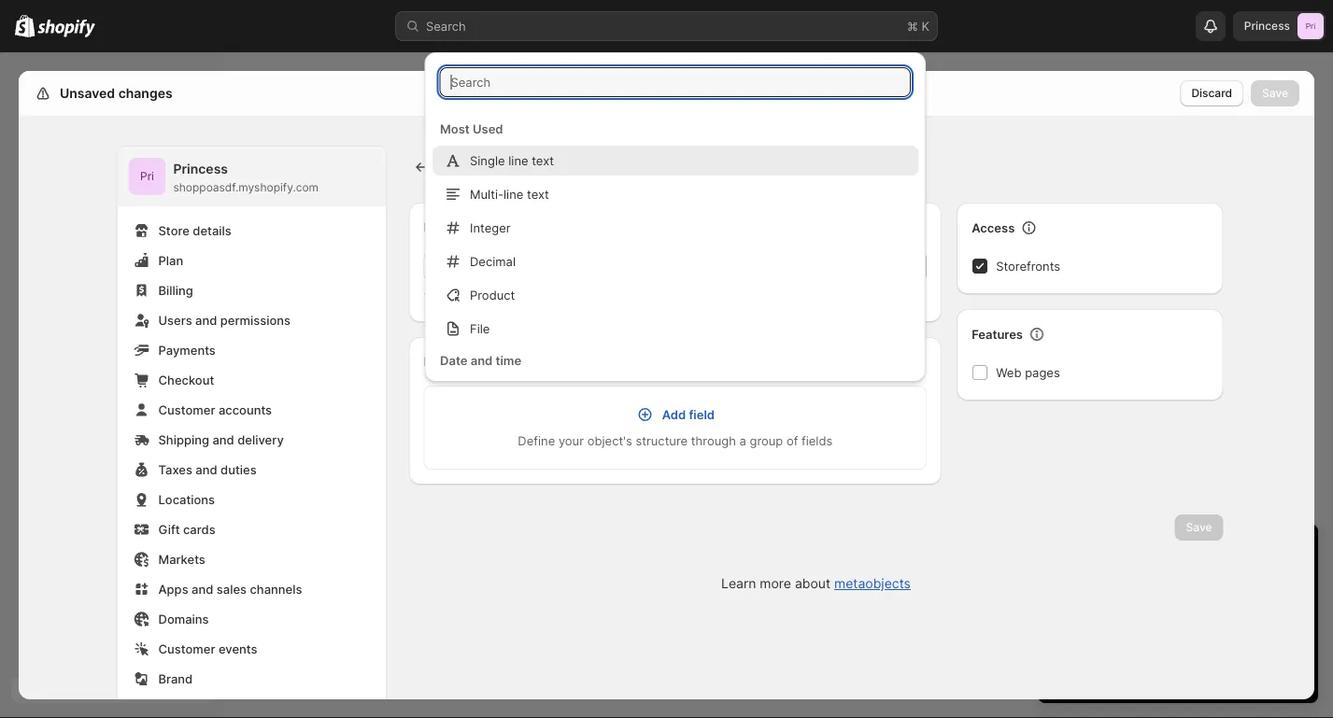 Task type: vqa. For each thing, say whether or not it's contained in the screenshot.
Shipping
yes



Task type: locate. For each thing, give the bounding box(es) containing it.
left
[[1108, 541, 1137, 563]]

line inside single line text option
[[508, 153, 528, 168]]

1 vertical spatial text
[[527, 187, 549, 201]]

your right in at bottom
[[1163, 541, 1202, 563]]

⌘ k
[[907, 19, 930, 33]]

shopify image
[[15, 15, 35, 37], [38, 19, 96, 38]]

text down the metaobject
[[527, 187, 549, 201]]

0 vertical spatial your
[[559, 434, 584, 448]]

and for date
[[470, 353, 492, 368]]

taxes
[[158, 463, 192, 477]]

add
[[439, 156, 476, 178], [662, 407, 686, 422]]

learn more about metaobjects
[[721, 576, 911, 592]]

apps
[[158, 582, 188, 597]]

customer events
[[158, 642, 257, 656]]

0 vertical spatial princess
[[1245, 19, 1291, 33]]

settings dialog
[[19, 71, 1315, 719]]

and
[[195, 313, 217, 328], [470, 353, 492, 368], [213, 433, 234, 447], [196, 463, 217, 477], [192, 582, 213, 597]]

customer down checkout
[[158, 403, 215, 417]]

product
[[470, 288, 515, 302]]

add up define your object's structure through a group of fields
[[662, 407, 686, 422]]

⌘
[[907, 19, 918, 33]]

of
[[787, 434, 798, 448]]

0 vertical spatial add
[[439, 156, 476, 178]]

1
[[1057, 541, 1066, 563]]

and inside search 'list box'
[[470, 353, 492, 368]]

add for add field
[[662, 407, 686, 422]]

plan link
[[128, 248, 375, 274]]

princess for princess shoppoasdf.myshopify.com
[[173, 161, 228, 177]]

dialog
[[1322, 71, 1333, 700]]

add down most
[[439, 156, 476, 178]]

customer inside customer accounts link
[[158, 403, 215, 417]]

name
[[424, 220, 458, 234]]

1 vertical spatial customer
[[158, 642, 215, 656]]

line right single
[[508, 153, 528, 168]]

your inside settings dialog
[[559, 434, 584, 448]]

0 horizontal spatial your
[[559, 434, 584, 448]]

metaobject
[[480, 156, 584, 178]]

locations
[[158, 492, 215, 507]]

your right the define
[[559, 434, 584, 448]]

0 vertical spatial text
[[531, 153, 554, 168]]

unsaved
[[60, 86, 115, 101]]

brand link
[[128, 666, 375, 692]]

apps and sales channels
[[158, 582, 302, 597]]

users
[[158, 313, 192, 328]]

taxes and duties
[[158, 463, 257, 477]]

cart
[[463, 291, 486, 305]]

1 customer from the top
[[158, 403, 215, 417]]

and down customer accounts
[[213, 433, 234, 447]]

line down the metaobject
[[503, 187, 523, 201]]

most used group
[[425, 146, 926, 344]]

edit button
[[482, 285, 527, 311]]

apps and sales channels link
[[128, 577, 375, 603]]

about
[[795, 576, 831, 592]]

and for taxes
[[196, 463, 217, 477]]

1 vertical spatial add
[[662, 407, 686, 422]]

text up multi-line text
[[531, 153, 554, 168]]

store
[[158, 223, 190, 238]]

line for multi-
[[503, 187, 523, 201]]

billing
[[158, 283, 193, 298]]

edit
[[493, 291, 515, 305]]

1 horizontal spatial your
[[1163, 541, 1202, 563]]

text for multi-line text
[[527, 187, 549, 201]]

events
[[219, 642, 257, 656]]

customer down domains
[[158, 642, 215, 656]]

princess left princess icon
[[1245, 19, 1291, 33]]

and left time
[[470, 353, 492, 368]]

and right 'taxes'
[[196, 463, 217, 477]]

most used
[[440, 121, 503, 136]]

2 customer from the top
[[158, 642, 215, 656]]

trial
[[1207, 541, 1240, 563]]

fields
[[424, 354, 459, 369]]

line
[[508, 153, 528, 168], [503, 187, 523, 201]]

your inside dropdown button
[[1163, 541, 1202, 563]]

single line text option
[[425, 146, 926, 176]]

0 vertical spatial line
[[508, 153, 528, 168]]

type:
[[424, 291, 455, 305]]

shipping
[[158, 433, 209, 447]]

and inside "link"
[[195, 313, 217, 328]]

1 vertical spatial princess
[[173, 161, 228, 177]]

pri button
[[128, 158, 166, 195]]

1 horizontal spatial add
[[662, 407, 686, 422]]

structure
[[636, 434, 688, 448]]

0 horizontal spatial add
[[439, 156, 476, 178]]

shoppoasdf.myshopify.com
[[173, 181, 319, 194]]

through
[[691, 434, 736, 448]]

1 vertical spatial your
[[1163, 541, 1202, 563]]

and for users
[[195, 313, 217, 328]]

more
[[760, 576, 791, 592]]

option
[[425, 378, 926, 407]]

a
[[740, 434, 746, 448]]

0 horizontal spatial princess
[[173, 161, 228, 177]]

learn
[[721, 576, 756, 592]]

payments link
[[128, 337, 375, 364]]

0 vertical spatial customer
[[158, 403, 215, 417]]

date
[[440, 353, 467, 368]]

delivery
[[238, 433, 284, 447]]

and right users
[[195, 313, 217, 328]]

1 vertical spatial line
[[503, 187, 523, 201]]

princess inside princess shoppoasdf.myshopify.com
[[173, 161, 228, 177]]

discard button
[[1181, 80, 1244, 107]]

pages
[[1025, 365, 1060, 380]]

customer for customer events
[[158, 642, 215, 656]]

princess up shoppoasdf.myshopify.com
[[173, 161, 228, 177]]

text
[[531, 153, 554, 168], [527, 187, 549, 201]]

shop settings menu element
[[117, 147, 386, 719]]

add metaobject definition
[[439, 156, 676, 178]]

1 horizontal spatial princess
[[1245, 19, 1291, 33]]

taxes and duties link
[[128, 457, 375, 483]]

domains
[[158, 612, 209, 627]]

customer inside customer events link
[[158, 642, 215, 656]]

and right apps
[[192, 582, 213, 597]]

text inside single line text option
[[531, 153, 554, 168]]

day
[[1071, 541, 1103, 563]]



Task type: describe. For each thing, give the bounding box(es) containing it.
and for apps
[[192, 582, 213, 597]]

0 horizontal spatial shopify image
[[15, 15, 35, 37]]

shipping and delivery link
[[128, 427, 375, 453]]

Search search field
[[440, 67, 911, 97]]

princess shoppoasdf.myshopify.com
[[173, 161, 319, 194]]

princess for princess
[[1245, 19, 1291, 33]]

payments
[[158, 343, 216, 357]]

web pages
[[996, 365, 1060, 380]]

text for single line text
[[531, 153, 554, 168]]

single line text
[[470, 153, 554, 168]]

brand
[[158, 672, 193, 686]]

1 day left in your trial button
[[1038, 524, 1319, 563]]

field
[[689, 407, 715, 422]]

1 day left in your trial element
[[1038, 573, 1319, 704]]

add field
[[662, 407, 715, 422]]

gift cards
[[158, 522, 215, 537]]

most
[[440, 121, 469, 136]]

channels
[[250, 582, 302, 597]]

accounts
[[219, 403, 272, 417]]

cards
[[183, 522, 215, 537]]

definition
[[589, 156, 676, 178]]

1 horizontal spatial shopify image
[[38, 19, 96, 38]]

in
[[1142, 541, 1158, 563]]

customer accounts
[[158, 403, 272, 417]]

Examples: Cart upsell, Fabric colors, Product bundle text field
[[424, 251, 878, 281]]

integer
[[470, 221, 510, 235]]

web
[[996, 365, 1022, 380]]

customer events link
[[128, 636, 375, 663]]

store details link
[[128, 218, 375, 244]]

time
[[495, 353, 521, 368]]

princess image
[[1298, 13, 1324, 39]]

store details
[[158, 223, 231, 238]]

define your object's structure through a group of fields
[[518, 434, 833, 448]]

multi-
[[470, 187, 503, 201]]

checkout
[[158, 373, 214, 387]]

customer accounts link
[[128, 397, 375, 423]]

users and permissions link
[[128, 307, 375, 334]]

type: cart edit
[[424, 291, 515, 305]]

users and permissions
[[158, 313, 291, 328]]

storefronts
[[996, 259, 1061, 273]]

search list box
[[425, 112, 926, 719]]

sales
[[217, 582, 247, 597]]

princess image
[[128, 158, 166, 195]]

metaobjects
[[834, 576, 911, 592]]

changes
[[118, 86, 173, 101]]

plan
[[158, 253, 183, 268]]

metaobjects link
[[834, 576, 911, 592]]

details
[[193, 223, 231, 238]]

object's
[[587, 434, 632, 448]]

features
[[972, 327, 1023, 342]]

date and time
[[440, 353, 521, 368]]

single
[[470, 153, 505, 168]]

permissions
[[220, 313, 291, 328]]

customer for customer accounts
[[158, 403, 215, 417]]

locations link
[[128, 487, 375, 513]]

and for shipping
[[213, 433, 234, 447]]

billing link
[[128, 278, 375, 304]]

discard
[[1192, 86, 1233, 100]]

shipping and delivery
[[158, 433, 284, 447]]

1 day left in your trial
[[1057, 541, 1240, 563]]

k
[[922, 19, 930, 33]]

gift cards link
[[128, 517, 375, 543]]

used
[[472, 121, 503, 136]]

domains link
[[128, 606, 375, 633]]

duties
[[221, 463, 257, 477]]

multi-line text
[[470, 187, 549, 201]]

line for single
[[508, 153, 528, 168]]

define
[[518, 434, 555, 448]]

decimal
[[470, 254, 515, 269]]

gift
[[158, 522, 180, 537]]

add for add metaobject definition
[[439, 156, 476, 178]]

settings
[[56, 86, 109, 101]]

markets
[[158, 552, 205, 567]]

checkout link
[[128, 367, 375, 393]]

search
[[426, 19, 466, 33]]

fields
[[802, 434, 833, 448]]

unsaved changes
[[60, 86, 173, 101]]

markets link
[[128, 547, 375, 573]]

group
[[750, 434, 783, 448]]



